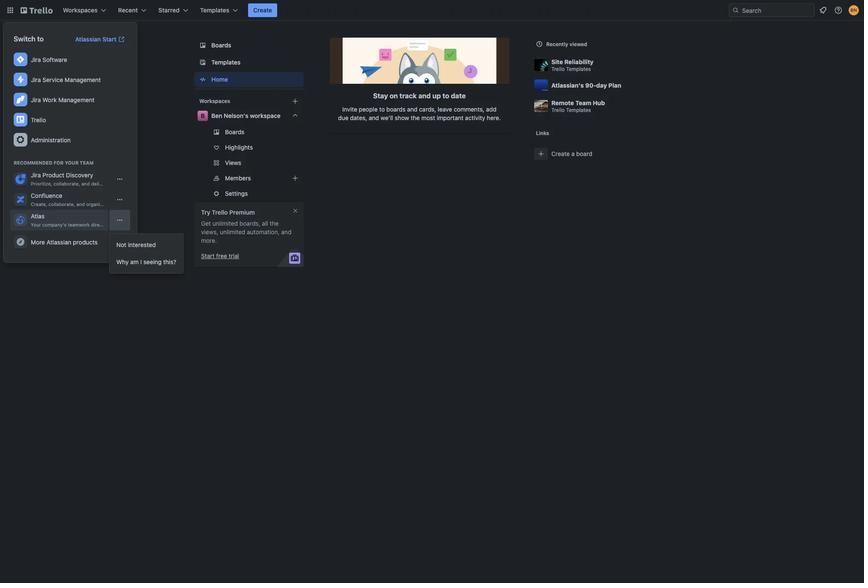 Task type: vqa. For each thing, say whether or not it's contained in the screenshot.
'I'
yes



Task type: describe. For each thing, give the bounding box(es) containing it.
we'll
[[381, 114, 393, 122]]

product
[[42, 172, 64, 179]]

all
[[262, 220, 268, 227]]

show
[[395, 114, 409, 122]]

reliability
[[564, 58, 593, 65]]

jira for jira software
[[31, 56, 41, 63]]

views link
[[194, 156, 304, 170]]

people
[[359, 106, 378, 113]]

templates inside the remote team hub trello templates
[[566, 107, 591, 113]]

1 vertical spatial workspaces
[[199, 98, 230, 104]]

board image
[[197, 40, 208, 50]]

work
[[118, 202, 129, 207]]

recently viewed
[[546, 41, 587, 47]]

invite
[[342, 106, 357, 113]]

Search field
[[739, 4, 814, 17]]

jira inside jira product discovery prioritize, collaborate, and deliver new ideas
[[31, 172, 41, 179]]

search image
[[733, 7, 739, 14]]

try
[[201, 209, 210, 216]]

trial
[[229, 252, 239, 260]]

0 horizontal spatial atlassian
[[47, 239, 71, 246]]

0 vertical spatial start
[[102, 36, 116, 43]]

cards,
[[419, 106, 436, 113]]

comments,
[[454, 106, 485, 113]]

this?
[[163, 258, 176, 266]]

viewed
[[570, 41, 587, 47]]

highlights link
[[194, 141, 304, 154]]

and down 'people'
[[369, 114, 379, 122]]

the inside try trello premium get unlimited boards, all the views, unlimited automation, and more.
[[270, 220, 279, 227]]

am
[[130, 258, 139, 266]]

starred
[[158, 6, 180, 14]]

create button
[[248, 3, 277, 17]]

why
[[116, 258, 129, 266]]

automation,
[[247, 228, 279, 236]]

group containing not interested
[[110, 234, 183, 273]]

create,
[[31, 202, 47, 207]]

due
[[338, 114, 349, 122]]

workspaces button
[[58, 3, 111, 17]]

jira service management
[[31, 76, 101, 83]]

add
[[486, 106, 497, 113]]

atlassian's 90-day plan link
[[531, 75, 677, 96]]

switch
[[14, 35, 35, 43]]

i
[[140, 258, 142, 266]]

and inside jira product discovery prioritize, collaborate, and deliver new ideas
[[81, 181, 90, 187]]

0 notifications image
[[818, 5, 828, 15]]

nelson's
[[224, 112, 248, 119]]

premium
[[229, 209, 255, 216]]

and inside 'confluence create, collaborate, and organize your work'
[[76, 202, 85, 207]]

most
[[421, 114, 435, 122]]

on
[[390, 92, 398, 100]]

to inside invite people to boards and cards, leave comments, add due dates, and we'll show the most important activity here.
[[379, 106, 385, 113]]

why am i seeing this? button
[[110, 254, 183, 271]]

settings
[[225, 190, 248, 197]]

ideas
[[118, 181, 130, 187]]

leave
[[438, 106, 452, 113]]

administration
[[31, 136, 71, 144]]

collaborate, inside jira product discovery prioritize, collaborate, and deliver new ideas
[[54, 181, 80, 187]]

90-
[[585, 82, 596, 89]]

workspace
[[250, 112, 280, 119]]

and inside try trello premium get unlimited boards, all the views, unlimited automation, and more.
[[281, 228, 291, 236]]

atlassian's
[[551, 82, 584, 89]]

settings image
[[15, 135, 26, 145]]

service
[[42, 76, 63, 83]]

create for create
[[253, 6, 272, 14]]

here.
[[487, 114, 501, 122]]

collaborate, inside 'confluence create, collaborate, and organize your work'
[[48, 202, 75, 207]]

date
[[451, 92, 466, 100]]

workspaces inside dropdown button
[[63, 6, 98, 14]]

add image
[[290, 173, 300, 184]]

your
[[107, 202, 117, 207]]

site reliability trello templates
[[551, 58, 593, 72]]

b
[[201, 112, 205, 119]]

trello link
[[10, 110, 130, 130]]

why am i seeing this?
[[116, 258, 176, 266]]

1 vertical spatial unlimited
[[220, 228, 245, 236]]

hub
[[593, 99, 605, 106]]

jira software
[[31, 56, 67, 63]]

and left up
[[418, 92, 431, 100]]

boards link for templates
[[194, 38, 304, 53]]

atlassian's 90-day plan
[[551, 82, 621, 89]]

recently
[[546, 41, 568, 47]]

organize
[[86, 202, 105, 207]]

primary element
[[0, 0, 864, 21]]

create a board button
[[531, 144, 677, 164]]

stay
[[373, 92, 388, 100]]

management for jira work management
[[58, 96, 94, 103]]

deliver
[[91, 181, 106, 187]]

templates up home in the top of the page
[[211, 59, 240, 66]]

not interested button
[[110, 237, 183, 254]]

your inside the atlas your company's teamwork directory
[[31, 222, 41, 228]]

ben
[[211, 112, 222, 119]]

recent button
[[113, 3, 152, 17]]

a
[[571, 150, 575, 157]]

and up show
[[407, 106, 418, 113]]

trello down the 'work' in the left top of the page
[[31, 116, 46, 123]]

track
[[400, 92, 417, 100]]

boards,
[[239, 220, 260, 227]]

free
[[216, 252, 227, 260]]

atlassian start link
[[70, 33, 130, 46]]

boards
[[387, 106, 406, 113]]

boards for templates
[[211, 42, 231, 49]]



Task type: locate. For each thing, give the bounding box(es) containing it.
confluence
[[31, 192, 62, 199]]

2 jira from the top
[[31, 76, 41, 83]]

1 horizontal spatial create
[[551, 150, 570, 157]]

management down jira software link
[[65, 76, 101, 83]]

1 horizontal spatial your
[[65, 160, 79, 166]]

jira left the 'work' in the left top of the page
[[31, 96, 41, 103]]

collaborate, down discovery
[[54, 181, 80, 187]]

1 vertical spatial collaborate,
[[48, 202, 75, 207]]

boards
[[211, 42, 231, 49], [225, 128, 244, 136]]

1 horizontal spatial team
[[575, 99, 591, 106]]

atlassian
[[75, 36, 101, 43], [47, 239, 71, 246]]

1 vertical spatial boards
[[225, 128, 244, 136]]

jira service management link
[[10, 70, 130, 90]]

your right for
[[65, 160, 79, 166]]

boards link up 'templates' link
[[194, 38, 304, 53]]

1 boards link from the top
[[194, 38, 304, 53]]

to right switch
[[37, 35, 44, 43]]

get
[[201, 220, 211, 227]]

templates inside site reliability trello templates
[[566, 66, 591, 72]]

new
[[108, 181, 117, 187]]

start free trial
[[201, 252, 239, 260]]

for
[[54, 160, 64, 166]]

2 horizontal spatial to
[[443, 92, 449, 100]]

invite people to boards and cards, leave comments, add due dates, and we'll show the most important activity here.
[[338, 106, 501, 122]]

board
[[576, 150, 592, 157]]

to up we'll
[[379, 106, 385, 113]]

workspaces up atlassian start
[[63, 6, 98, 14]]

4 jira from the top
[[31, 172, 41, 179]]

seeing
[[143, 258, 162, 266]]

0 horizontal spatial start
[[102, 36, 116, 43]]

home link
[[194, 72, 304, 87]]

start down recent popup button
[[102, 36, 116, 43]]

create
[[253, 6, 272, 14], [551, 150, 570, 157]]

0 vertical spatial boards
[[211, 42, 231, 49]]

create a board
[[551, 150, 592, 157]]

the right the all
[[270, 220, 279, 227]]

2 vertical spatial to
[[379, 106, 385, 113]]

more atlassian products link
[[10, 232, 130, 252]]

trello down remote
[[551, 107, 565, 113]]

confluence options menu image
[[116, 196, 123, 203]]

atlas your company's teamwork directory
[[31, 213, 111, 228]]

1 vertical spatial your
[[31, 222, 41, 228]]

management for jira service management
[[65, 76, 101, 83]]

templates up board image
[[200, 6, 229, 14]]

1 vertical spatial management
[[58, 96, 94, 103]]

templates inside dropdown button
[[200, 6, 229, 14]]

group
[[110, 234, 183, 273]]

unlimited up views,
[[212, 220, 238, 227]]

boards right board image
[[211, 42, 231, 49]]

create inside 'button'
[[253, 6, 272, 14]]

0 horizontal spatial team
[[80, 160, 94, 166]]

recommended for your team
[[14, 160, 94, 166]]

jira left service
[[31, 76, 41, 83]]

team left hub
[[575, 99, 591, 106]]

remote
[[551, 99, 574, 106]]

atlas
[[31, 213, 44, 220]]

1 vertical spatial team
[[80, 160, 94, 166]]

interested
[[128, 241, 156, 249]]

atlas options menu image
[[116, 217, 123, 224]]

jira up prioritize,
[[31, 172, 41, 179]]

atlassian down company's
[[47, 239, 71, 246]]

trello inside try trello premium get unlimited boards, all the views, unlimited automation, and more.
[[212, 209, 228, 216]]

boards link up the highlights link
[[194, 125, 304, 139]]

0 vertical spatial create
[[253, 6, 272, 14]]

highlights
[[225, 144, 253, 151]]

atlassian start
[[75, 36, 116, 43]]

0 horizontal spatial workspaces
[[63, 6, 98, 14]]

collaborate, down confluence
[[48, 202, 75, 207]]

more.
[[201, 237, 217, 244]]

1 horizontal spatial start
[[201, 252, 214, 260]]

to right up
[[443, 92, 449, 100]]

atlassian up jira software link
[[75, 36, 101, 43]]

views,
[[201, 228, 218, 236]]

recent
[[118, 6, 138, 14]]

1 horizontal spatial to
[[379, 106, 385, 113]]

and right automation,
[[281, 228, 291, 236]]

team up discovery
[[80, 160, 94, 166]]

trello inside site reliability trello templates
[[551, 66, 565, 72]]

jira for jira work management
[[31, 96, 41, 103]]

collaborate,
[[54, 181, 80, 187], [48, 202, 75, 207]]

the left most
[[411, 114, 420, 122]]

switch to… image
[[6, 6, 15, 15]]

management
[[65, 76, 101, 83], [58, 96, 94, 103]]

0 vertical spatial boards link
[[194, 38, 304, 53]]

templates down remote
[[566, 107, 591, 113]]

create a workspace image
[[290, 96, 300, 107]]

your down atlas
[[31, 222, 41, 228]]

management down jira service management link
[[58, 96, 94, 103]]

work
[[42, 96, 57, 103]]

0 vertical spatial your
[[65, 160, 79, 166]]

1 jira from the top
[[31, 56, 41, 63]]

0 horizontal spatial your
[[31, 222, 41, 228]]

0 vertical spatial workspaces
[[63, 6, 98, 14]]

0 horizontal spatial create
[[253, 6, 272, 14]]

templates button
[[195, 3, 243, 17]]

workspaces up ben
[[199, 98, 230, 104]]

and down discovery
[[81, 181, 90, 187]]

products
[[73, 239, 98, 246]]

1 horizontal spatial atlassian
[[75, 36, 101, 43]]

remote team hub trello templates
[[551, 99, 605, 113]]

the inside invite people to boards and cards, leave comments, add due dates, and we'll show the most important activity here.
[[411, 114, 420, 122]]

more atlassian products
[[31, 239, 98, 246]]

3 jira from the top
[[31, 96, 41, 103]]

day
[[596, 82, 607, 89]]

important
[[437, 114, 464, 122]]

trello down site
[[551, 66, 565, 72]]

home image
[[197, 74, 208, 85]]

team inside the remote team hub trello templates
[[575, 99, 591, 106]]

starred button
[[153, 3, 193, 17]]

boards for highlights
[[225, 128, 244, 136]]

views
[[225, 159, 241, 166]]

1 horizontal spatial the
[[411, 114, 420, 122]]

up
[[433, 92, 441, 100]]

0 horizontal spatial to
[[37, 35, 44, 43]]

unlimited
[[212, 220, 238, 227], [220, 228, 245, 236]]

1 vertical spatial atlassian
[[47, 239, 71, 246]]

members link
[[194, 172, 304, 185]]

stay on track and up to date
[[373, 92, 466, 100]]

1 vertical spatial boards link
[[194, 125, 304, 139]]

1 vertical spatial the
[[270, 220, 279, 227]]

activity
[[465, 114, 485, 122]]

0 vertical spatial to
[[37, 35, 44, 43]]

1 vertical spatial start
[[201, 252, 214, 260]]

0 horizontal spatial the
[[270, 220, 279, 227]]

start left the free
[[201, 252, 214, 260]]

jira for jira service management
[[31, 76, 41, 83]]

and left the organize
[[76, 202, 85, 207]]

start inside button
[[201, 252, 214, 260]]

trello inside the remote team hub trello templates
[[551, 107, 565, 113]]

jira product discovery prioritize, collaborate, and deliver new ideas
[[31, 172, 130, 187]]

teamwork
[[68, 222, 90, 228]]

prioritize,
[[31, 181, 52, 187]]

switch to
[[14, 35, 44, 43]]

boards link for highlights
[[194, 125, 304, 139]]

1 vertical spatial create
[[551, 150, 570, 157]]

boards up the highlights
[[225, 128, 244, 136]]

software
[[42, 56, 67, 63]]

start
[[102, 36, 116, 43], [201, 252, 214, 260]]

jira work management
[[31, 96, 94, 103]]

site
[[551, 58, 563, 65]]

to
[[37, 35, 44, 43], [443, 92, 449, 100], [379, 106, 385, 113]]

members
[[225, 175, 251, 182]]

trello
[[551, 66, 565, 72], [551, 107, 565, 113], [31, 116, 46, 123], [212, 209, 228, 216]]

templates link
[[194, 55, 304, 70]]

more
[[31, 239, 45, 246]]

jira
[[31, 56, 41, 63], [31, 76, 41, 83], [31, 96, 41, 103], [31, 172, 41, 179]]

try trello premium get unlimited boards, all the views, unlimited automation, and more.
[[201, 209, 291, 244]]

trello right try at the top
[[212, 209, 228, 216]]

create inside button
[[551, 150, 570, 157]]

create for create a board
[[551, 150, 570, 157]]

discovery
[[66, 172, 93, 179]]

links
[[536, 130, 549, 136]]

1 vertical spatial to
[[443, 92, 449, 100]]

0 vertical spatial team
[[575, 99, 591, 106]]

templates down reliability
[[566, 66, 591, 72]]

jira product discovery options menu image
[[116, 176, 123, 183]]

open information menu image
[[834, 6, 843, 15]]

ben nelson (bennelson96) image
[[849, 5, 859, 15]]

jira software link
[[10, 50, 130, 70]]

and
[[418, 92, 431, 100], [407, 106, 418, 113], [369, 114, 379, 122], [81, 181, 90, 187], [76, 202, 85, 207], [281, 228, 291, 236]]

2 boards link from the top
[[194, 125, 304, 139]]

0 vertical spatial the
[[411, 114, 420, 122]]

jira left software
[[31, 56, 41, 63]]

the
[[411, 114, 420, 122], [270, 220, 279, 227]]

0 vertical spatial atlassian
[[75, 36, 101, 43]]

company's
[[42, 222, 67, 228]]

unlimited down boards,
[[220, 228, 245, 236]]

plan
[[608, 82, 621, 89]]

0 vertical spatial management
[[65, 76, 101, 83]]

0 vertical spatial unlimited
[[212, 220, 238, 227]]

0 vertical spatial collaborate,
[[54, 181, 80, 187]]

1 horizontal spatial workspaces
[[199, 98, 230, 104]]

back to home image
[[21, 3, 53, 17]]

template board image
[[197, 57, 208, 68]]

recommended
[[14, 160, 52, 166]]

not
[[116, 241, 126, 249]]



